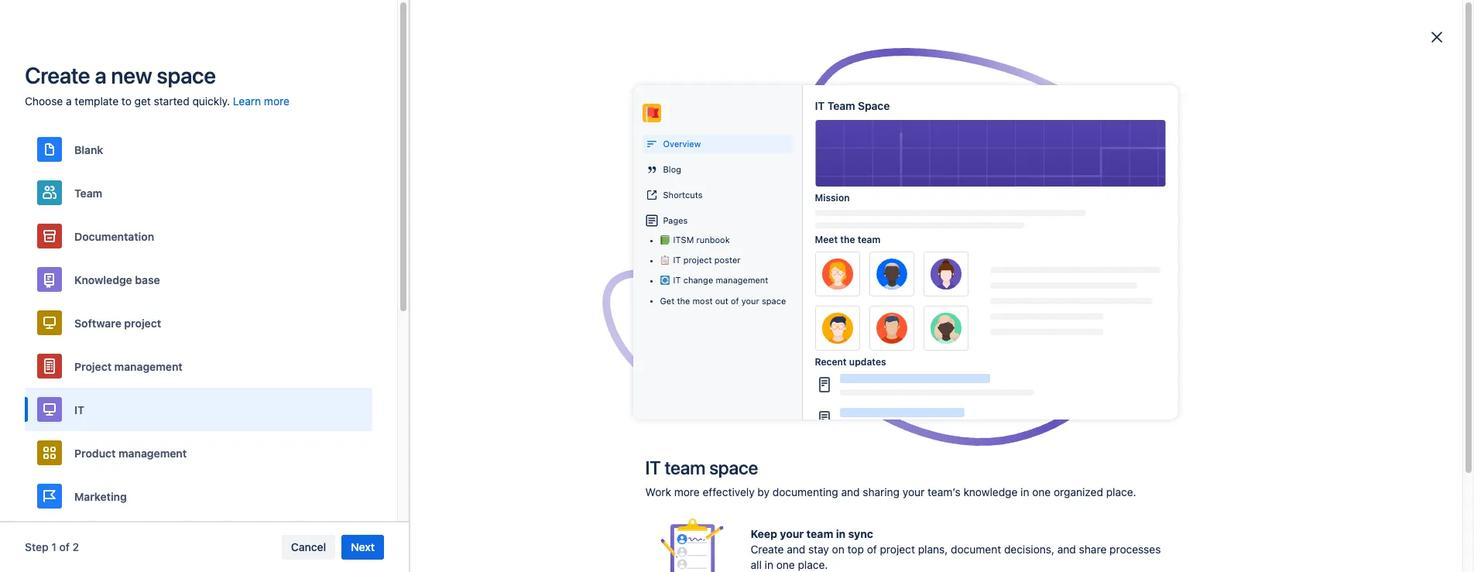 Task type: describe. For each thing, give the bounding box(es) containing it.
it for team
[[815, 99, 825, 112]]

the-
[[448, 288, 469, 301]]

no
[[652, 495, 672, 513]]

or inside stay in-the-know by following people and spaces. their activity will show up in your feed, but you won't receive email notifications about it. add to, or edit, your feed anytime.
[[750, 304, 760, 317]]

documenting
[[773, 486, 839, 499]]

announcements button
[[553, 206, 667, 231]]

teams
[[1183, 272, 1214, 285]]

following
[[514, 288, 559, 301]]

the for meet
[[841, 234, 856, 246]]

Search field
[[1181, 9, 1335, 34]]

top
[[848, 543, 864, 556]]

settings
[[1128, 320, 1170, 333]]

receive
[[534, 304, 570, 317]]

in right the enable
[[1116, 320, 1126, 333]]

blank button
[[25, 128, 373, 171]]

1 horizontal spatial team
[[828, 99, 856, 112]]

but
[[463, 304, 480, 317]]

most
[[693, 296, 713, 306]]

quickly.
[[192, 95, 230, 108]]

project management button
[[25, 345, 373, 388]]

out
[[715, 296, 729, 306]]

2 horizontal spatial space
[[762, 296, 786, 306]]

team's
[[928, 486, 961, 499]]

organized
[[1054, 486, 1104, 499]]

create a new space dialog
[[0, 0, 1475, 572]]

stay
[[809, 543, 830, 556]]

your left edit,
[[742, 296, 760, 306]]

september
[[758, 142, 802, 152]]

tara schultz link
[[755, 120, 805, 131]]

2023
[[819, 142, 840, 152]]

space
[[858, 99, 890, 112]]

sync
[[849, 528, 874, 541]]

brainstorm
[[1137, 287, 1191, 300]]

admin news button
[[1051, 95, 1282, 126]]

more inside it team space work more effectively by documenting and sharing your team's knowledge in one organized place.
[[675, 486, 700, 499]]

organize
[[1070, 287, 1113, 300]]

0 horizontal spatial up
[[415, 69, 428, 81]]

in-
[[435, 288, 448, 301]]

create inside create a new space choose a template to get started quickly. learn more
[[25, 62, 90, 88]]

visited september 27, 2023
[[727, 142, 840, 152]]

team inside "button"
[[74, 186, 102, 199]]

tara
[[755, 120, 773, 130]]

add
[[711, 304, 731, 317]]

project
[[74, 360, 112, 373]]

group containing overview
[[180, 68, 366, 208]]

in right all
[[765, 559, 774, 572]]

1 vertical spatial updates
[[801, 527, 842, 540]]

change
[[684, 275, 714, 285]]

more inside create a new space choose a template to get started quickly. learn more
[[264, 95, 290, 108]]

work
[[646, 486, 672, 499]]

knowledge
[[964, 486, 1018, 499]]

product
[[74, 447, 116, 460]]

get the most out of your space
[[660, 296, 786, 306]]

meet the team
[[815, 234, 881, 246]]

discover
[[390, 186, 439, 198]]

and inside stay in-the-know by following people and spaces. their activity will show up in your feed, but you won't receive email notifications about it. add to, or edit, your feed anytime.
[[598, 288, 617, 301]]

more
[[1070, 256, 1095, 270]]

runbook
[[697, 235, 730, 245]]

are
[[1147, 238, 1166, 252]]

check back later or refine your feed for more updates
[[574, 527, 842, 540]]

discover what's happening
[[390, 186, 537, 198]]

0 horizontal spatial of
[[59, 541, 70, 554]]

off
[[515, 69, 533, 81]]

software project
[[74, 316, 161, 330]]

it team space work more effectively by documenting and sharing your team's knowledge in one organized place.
[[646, 457, 1137, 499]]

space inside it team space work more effectively by documenting and sharing your team's knowledge in one organized place.
[[710, 457, 758, 479]]

visited for visited
[[404, 142, 431, 152]]

product management
[[74, 447, 187, 460]]

in up on
[[836, 528, 846, 541]]

edit feed
[[981, 185, 1026, 198]]

cancel button
[[282, 535, 336, 560]]

to inside whiteboards are available in beta more freeform than pages or blogs, whiteboards empower teams to organize and brainstorm in new ways.
[[1217, 272, 1227, 285]]

it project poster
[[674, 255, 741, 265]]

feed inside "button"
[[1003, 185, 1026, 198]]

software project button
[[25, 301, 373, 345]]

happening
[[481, 186, 537, 198]]

new inside whiteboards are available in beta more freeform than pages or blogs, whiteboards empower teams to organize and brainstorm in new ways.
[[1206, 287, 1227, 300]]

place. inside it team space work more effectively by documenting and sharing your team's knowledge in one organized place.
[[1107, 486, 1137, 499]]

whiteboards are available in beta more freeform than pages or blogs, whiteboards empower teams to organize and brainstorm in new ways.
[[1070, 238, 1261, 300]]

stay in-the-know by following people and spaces. their activity will show up in your feed, but you won't receive email notifications about it. add to, or edit, your feed anytime.
[[410, 288, 810, 332]]

it for team
[[646, 457, 661, 479]]

updates inside the create a new space "dialog"
[[850, 356, 887, 368]]

learn
[[233, 95, 261, 108]]

where
[[431, 69, 465, 81]]

effectively
[[703, 486, 755, 499]]

1 vertical spatial you
[[492, 265, 512, 279]]

document
[[951, 543, 1002, 556]]

product management button
[[25, 431, 373, 475]]

back
[[609, 527, 633, 540]]

pages
[[1169, 256, 1200, 270]]

news
[[1093, 104, 1119, 117]]

available
[[1169, 238, 1219, 252]]

announcements
[[579, 211, 660, 225]]

on
[[832, 543, 845, 556]]

0 vertical spatial you
[[467, 69, 487, 81]]

team for keep your team in sync create and stay on top of project plans, document decisions, and share processes all in one place.
[[807, 528, 834, 541]]

tara schultz
[[755, 120, 805, 130]]

whiteboards
[[1070, 272, 1131, 285]]

1
[[51, 541, 56, 554]]

overview inside the create a new space "dialog"
[[663, 139, 701, 149]]

project inside keep your team in sync create and stay on top of project plans, document decisions, and share processes all in one place.
[[880, 543, 916, 556]]

it button
[[25, 388, 373, 431]]

enable in settings link
[[1070, 314, 1179, 339]]

apps button
[[378, 9, 424, 34]]

knowledge base button
[[25, 258, 373, 301]]

ways.
[[1230, 287, 1258, 300]]

more right for
[[773, 527, 798, 540]]

admin
[[1057, 104, 1090, 117]]

visited for visited september 27, 2023
[[727, 142, 755, 152]]

in inside it team space work more effectively by documenting and sharing your team's knowledge in one organized place.
[[1021, 486, 1030, 499]]

apps banner
[[0, 0, 1475, 43]]

cancel
[[291, 541, 326, 554]]

project for it
[[684, 255, 712, 265]]

check
[[574, 527, 606, 540]]

plans,
[[918, 543, 948, 556]]

following
[[416, 211, 463, 225]]

schultz
[[775, 120, 805, 130]]

and left share
[[1058, 543, 1077, 556]]



Task type: vqa. For each thing, say whether or not it's contained in the screenshot.
"makes"
no



Task type: locate. For each thing, give the bounding box(es) containing it.
0 vertical spatial feed
[[1003, 185, 1026, 198]]

itsm
[[674, 235, 694, 245]]

1 vertical spatial a
[[66, 95, 72, 108]]

0 horizontal spatial new
[[111, 62, 152, 88]]

2 horizontal spatial the
[[841, 234, 856, 246]]

:wave: image
[[404, 108, 422, 127]]

0 horizontal spatial one
[[777, 559, 795, 572]]

1 horizontal spatial updates
[[850, 356, 887, 368]]

step 1 of 2
[[25, 541, 79, 554]]

more up refine
[[675, 495, 711, 513]]

overview
[[214, 75, 260, 88], [755, 107, 804, 120], [663, 139, 701, 149]]

0 horizontal spatial the
[[528, 265, 546, 279]]

1 horizontal spatial by
[[758, 486, 770, 499]]

the right meet
[[841, 234, 856, 246]]

management up will
[[716, 275, 769, 285]]

0 vertical spatial team
[[858, 234, 881, 246]]

1 horizontal spatial visited
[[727, 142, 755, 152]]

left
[[490, 69, 513, 81]]

and left sharing at the right bottom of the page
[[842, 486, 860, 499]]

team up work
[[665, 457, 706, 479]]

a up template
[[95, 62, 106, 88]]

1 horizontal spatial project
[[684, 255, 712, 265]]

it for change
[[674, 275, 681, 285]]

1 horizontal spatial space
[[710, 457, 758, 479]]

1 horizontal spatial new
[[1206, 287, 1227, 300]]

1 horizontal spatial recent
[[815, 356, 847, 368]]

it team space
[[815, 99, 890, 112]]

the up following
[[528, 265, 546, 279]]

project left plans,
[[880, 543, 916, 556]]

0 vertical spatial management
[[716, 275, 769, 285]]

in right knowledge
[[1021, 486, 1030, 499]]

1 horizontal spatial one
[[1033, 486, 1051, 499]]

blank
[[74, 143, 103, 156]]

:clipboard: image
[[660, 256, 670, 265], [660, 256, 670, 265]]

in up blogs,
[[1222, 238, 1233, 252]]

:arrows_counterclockwise: image
[[660, 276, 670, 285]]

it up work
[[646, 457, 661, 479]]

whiteboards
[[1070, 238, 1144, 252]]

it up '2023'
[[815, 99, 825, 112]]

1 vertical spatial team
[[665, 457, 706, 479]]

itsm runbook
[[674, 235, 730, 245]]

create up choose
[[25, 62, 90, 88]]

team inside keep your team in sync create and stay on top of project plans, document decisions, and share processes all in one place.
[[807, 528, 834, 541]]

1 horizontal spatial the
[[677, 296, 690, 306]]

new up get
[[111, 62, 152, 88]]

create
[[25, 62, 90, 88], [751, 543, 784, 556]]

1 horizontal spatial overview
[[663, 139, 701, 149]]

by right effectively
[[758, 486, 770, 499]]

it change management
[[674, 275, 769, 285]]

it.
[[699, 304, 708, 317]]

of right top
[[867, 543, 877, 556]]

team for meet the team
[[858, 234, 881, 246]]

poster
[[715, 255, 741, 265]]

0 horizontal spatial feed
[[410, 319, 432, 332]]

blogs,
[[1216, 256, 1247, 270]]

team
[[828, 99, 856, 112], [74, 186, 102, 199]]

template
[[75, 95, 119, 108]]

0 horizontal spatial team
[[665, 457, 706, 479]]

create inside keep your team in sync create and stay on top of project plans, document decisions, and share processes all in one place.
[[751, 543, 784, 556]]

0 horizontal spatial recent
[[214, 103, 249, 116]]

your down stay
[[410, 304, 432, 317]]

recent inside the create a new space "dialog"
[[815, 356, 847, 368]]

2 horizontal spatial or
[[1203, 256, 1213, 270]]

or inside whiteboards are available in beta more freeform than pages or blogs, whiteboards empower teams to organize and brainstorm in new ways.
[[1203, 256, 1213, 270]]

1 vertical spatial team
[[74, 186, 102, 199]]

1 vertical spatial space
[[762, 296, 786, 306]]

your inside it team space work more effectively by documenting and sharing your team's knowledge in one organized place.
[[903, 486, 925, 499]]

feed inside stay in-the-know by following people and spaces. their activity will show up in your feed, but you won't receive email notifications about it. add to, or edit, your feed anytime.
[[410, 319, 432, 332]]

apps
[[382, 14, 409, 27]]

0 horizontal spatial visited
[[404, 142, 431, 152]]

you up know
[[492, 265, 512, 279]]

by inside it team space work more effectively by documenting and sharing your team's knowledge in one organized place.
[[758, 486, 770, 499]]

processes
[[1110, 543, 1161, 556]]

up inside stay in-the-know by following people and spaces. their activity will show up in your feed, but you won't receive email notifications about it. add to, or edit, your feed anytime.
[[778, 288, 790, 301]]

0 vertical spatial one
[[1033, 486, 1051, 499]]

1 vertical spatial one
[[777, 559, 795, 572]]

1 vertical spatial recent
[[815, 356, 847, 368]]

project down base
[[124, 316, 161, 330]]

management for product management
[[119, 447, 187, 460]]

shortcuts
[[663, 190, 703, 200]]

management right product
[[119, 447, 187, 460]]

recent for recent
[[214, 103, 249, 116]]

0 horizontal spatial team
[[74, 186, 102, 199]]

in up following
[[515, 265, 525, 279]]

notifications
[[603, 304, 664, 317]]

one inside it team space work more effectively by documenting and sharing your team's knowledge in one organized place.
[[1033, 486, 1051, 499]]

2 vertical spatial team
[[807, 528, 834, 541]]

enable
[[1079, 320, 1114, 333]]

blog
[[663, 164, 682, 174]]

learn more link
[[233, 94, 290, 109]]

0 horizontal spatial overview
[[214, 75, 260, 88]]

space up effectively
[[710, 457, 758, 479]]

0 vertical spatial place.
[[1107, 486, 1137, 499]]

1 vertical spatial up
[[778, 288, 790, 301]]

team inside it team space work more effectively by documenting and sharing your team's knowledge in one organized place.
[[665, 457, 706, 479]]

it right :arrows_counterclockwise: image
[[674, 275, 681, 285]]

and up email
[[598, 288, 617, 301]]

0 horizontal spatial to
[[122, 95, 132, 108]]

1 vertical spatial overview
[[755, 107, 804, 120]]

by up won't
[[499, 288, 511, 301]]

your right refine
[[706, 527, 728, 540]]

:green_book: image
[[660, 235, 670, 245], [660, 235, 670, 245]]

1 vertical spatial the
[[528, 265, 546, 279]]

your
[[742, 296, 760, 306], [410, 304, 432, 317], [788, 304, 810, 317], [903, 486, 925, 499], [706, 527, 728, 540], [780, 528, 804, 541]]

overview up september
[[755, 107, 804, 120]]

1 horizontal spatial up
[[778, 288, 790, 301]]

2 vertical spatial management
[[119, 447, 187, 460]]

2 vertical spatial overview
[[663, 139, 701, 149]]

0 horizontal spatial create
[[25, 62, 90, 88]]

project
[[684, 255, 712, 265], [124, 316, 161, 330], [880, 543, 916, 556]]

0 horizontal spatial space
[[157, 62, 216, 88]]

project for software
[[124, 316, 161, 330]]

or right to, in the bottom of the page
[[750, 304, 760, 317]]

1 vertical spatial activity
[[714, 495, 764, 513]]

2 vertical spatial feed
[[731, 527, 753, 540]]

2 vertical spatial or
[[661, 527, 671, 540]]

feed right edit
[[1003, 185, 1026, 198]]

recent for recent updates
[[815, 356, 847, 368]]

later
[[636, 527, 658, 540]]

meet
[[815, 234, 838, 246]]

you left left
[[467, 69, 487, 81]]

create down keep
[[751, 543, 784, 556]]

sharing
[[863, 486, 900, 499]]

marketing
[[74, 490, 127, 503]]

step
[[25, 541, 49, 554]]

and inside it team space work more effectively by documenting and sharing your team's knowledge in one organized place.
[[842, 486, 860, 499]]

1 horizontal spatial of
[[731, 296, 739, 306]]

we're
[[410, 265, 442, 279]]

1 horizontal spatial to
[[1217, 272, 1227, 285]]

pick
[[390, 69, 413, 81]]

0 horizontal spatial by
[[499, 288, 511, 301]]

recent updates
[[815, 356, 887, 368]]

to inside create a new space choose a template to get started quickly. learn more
[[122, 95, 132, 108]]

0 vertical spatial to
[[122, 95, 132, 108]]

1 horizontal spatial a
[[95, 62, 106, 88]]

0 vertical spatial the
[[841, 234, 856, 246]]

1 vertical spatial place.
[[798, 559, 828, 572]]

1 horizontal spatial or
[[750, 304, 760, 317]]

overview up "blog"
[[663, 139, 701, 149]]

1 vertical spatial management
[[114, 360, 183, 373]]

a
[[95, 62, 106, 88], [66, 95, 72, 108]]

close message box image
[[988, 263, 1006, 281]]

management for project management
[[114, 360, 183, 373]]

visited down :wave: image
[[404, 142, 431, 152]]

base
[[135, 273, 160, 286]]

up up edit,
[[778, 288, 790, 301]]

edit
[[981, 185, 1000, 198]]

0 vertical spatial overview
[[214, 75, 260, 88]]

their
[[662, 288, 687, 301]]

:arrows_counterclockwise: image
[[660, 276, 670, 285]]

more right learn at the left of the page
[[264, 95, 290, 108]]

started
[[154, 95, 190, 108]]

activity inside stay in-the-know by following people and spaces. their activity will show up in your feed, but you won't receive email notifications about it. add to, or edit, your feed anytime.
[[690, 288, 726, 301]]

pick up where you left off
[[390, 69, 533, 81]]

27,
[[805, 142, 817, 152]]

next
[[351, 541, 375, 554]]

next button
[[342, 535, 384, 560]]

beta
[[1235, 238, 1261, 252]]

keep your team in sync create and stay on top of project plans, document decisions, and share processes all in one place.
[[751, 528, 1161, 572]]

place. down 'stay'
[[798, 559, 828, 572]]

0 horizontal spatial place.
[[798, 559, 828, 572]]

it inside button
[[74, 403, 84, 416]]

of right out at the bottom of the page
[[731, 296, 739, 306]]

feed left for
[[731, 527, 753, 540]]

0 vertical spatial new
[[111, 62, 152, 88]]

following button
[[390, 206, 470, 231]]

choose
[[25, 95, 63, 108]]

one right all
[[777, 559, 795, 572]]

the for get
[[677, 296, 690, 306]]

feed down stay
[[410, 319, 432, 332]]

it for project
[[674, 255, 681, 265]]

management inside product management button
[[119, 447, 187, 460]]

2 horizontal spatial of
[[867, 543, 877, 556]]

0 vertical spatial space
[[157, 62, 216, 88]]

in down the teams
[[1194, 287, 1203, 300]]

1 visited from the left
[[404, 142, 431, 152]]

updates
[[850, 356, 887, 368], [801, 527, 842, 540]]

we're keeping you in the loop
[[410, 265, 573, 279]]

1 vertical spatial feed
[[410, 319, 432, 332]]

2 vertical spatial you
[[483, 304, 501, 317]]

documentation button
[[25, 215, 373, 258]]

0 vertical spatial a
[[95, 62, 106, 88]]

1 vertical spatial or
[[750, 304, 760, 317]]

decisions,
[[1005, 543, 1055, 556]]

than
[[1144, 256, 1167, 270]]

no more activity
[[652, 495, 764, 513]]

0 horizontal spatial project
[[124, 316, 161, 330]]

of right 1
[[59, 541, 70, 554]]

1 horizontal spatial create
[[751, 543, 784, 556]]

management down 'software project'
[[114, 360, 183, 373]]

1 vertical spatial project
[[124, 316, 161, 330]]

anytime.
[[435, 319, 478, 332]]

or up the teams
[[1203, 256, 1213, 270]]

share
[[1080, 543, 1107, 556]]

you inside stay in-the-know by following people and spaces. their activity will show up in your feed, but you won't receive email notifications about it. add to, or edit, your feed anytime.
[[483, 304, 501, 317]]

visited down tara
[[727, 142, 755, 152]]

one left organized
[[1033, 486, 1051, 499]]

stay
[[410, 288, 432, 301]]

or right later
[[661, 527, 671, 540]]

0 horizontal spatial or
[[661, 527, 671, 540]]

1 horizontal spatial feed
[[731, 527, 753, 540]]

0 vertical spatial up
[[415, 69, 428, 81]]

enable in settings
[[1079, 320, 1170, 333]]

overview up learn at the left of the page
[[214, 75, 260, 88]]

the
[[841, 234, 856, 246], [528, 265, 546, 279], [677, 296, 690, 306]]

by inside stay in-the-know by following people and spaces. their activity will show up in your feed, but you won't receive email notifications about it. add to, or edit, your feed anytime.
[[499, 288, 511, 301]]

0 horizontal spatial updates
[[801, 527, 842, 540]]

1 horizontal spatial team
[[807, 528, 834, 541]]

0 vertical spatial updates
[[850, 356, 887, 368]]

you down know
[[483, 304, 501, 317]]

keep
[[751, 528, 778, 541]]

activity up it.
[[690, 288, 726, 301]]

will
[[729, 288, 745, 301]]

0 vertical spatial create
[[25, 62, 90, 88]]

group
[[180, 68, 366, 208]]

2 visited from the left
[[727, 142, 755, 152]]

0 vertical spatial or
[[1203, 256, 1213, 270]]

up right pick
[[415, 69, 428, 81]]

it down project
[[74, 403, 84, 416]]

team right meet
[[858, 234, 881, 246]]

one inside keep your team in sync create and stay on top of project plans, document decisions, and share processes all in one place.
[[777, 559, 795, 572]]

your inside keep your team in sync create and stay on top of project plans, document decisions, and share processes all in one place.
[[780, 528, 804, 541]]

place. right organized
[[1107, 486, 1137, 499]]

1 vertical spatial to
[[1217, 272, 1227, 285]]

and inside whiteboards are available in beta more freeform than pages or blogs, whiteboards empower teams to organize and brainstorm in new ways.
[[1116, 287, 1134, 300]]

overview inside group
[[214, 75, 260, 88]]

to down blogs,
[[1217, 272, 1227, 285]]

2 horizontal spatial overview
[[755, 107, 804, 120]]

in right show
[[793, 288, 802, 301]]

team up 'stay'
[[807, 528, 834, 541]]

0 horizontal spatial a
[[66, 95, 72, 108]]

keeping
[[445, 265, 489, 279]]

2 vertical spatial space
[[710, 457, 758, 479]]

2 vertical spatial the
[[677, 296, 690, 306]]

a right choose
[[66, 95, 72, 108]]

documentation
[[74, 230, 154, 243]]

it inside it team space work more effectively by documenting and sharing your team's knowledge in one organized place.
[[646, 457, 661, 479]]

project management
[[74, 360, 183, 373]]

2
[[73, 541, 79, 554]]

project inside 'software project' button
[[124, 316, 161, 330]]

close image
[[1428, 28, 1447, 46]]

place. inside keep your team in sync create and stay on top of project plans, document decisions, and share processes all in one place.
[[798, 559, 828, 572]]

empower
[[1134, 272, 1180, 285]]

1 horizontal spatial place.
[[1107, 486, 1137, 499]]

in inside stay in-the-know by following people and spaces. their activity will show up in your feed, but you won't receive email notifications about it. add to, or edit, your feed anytime.
[[793, 288, 802, 301]]

2 horizontal spatial team
[[858, 234, 881, 246]]

and down whiteboards
[[1116, 287, 1134, 300]]

0 vertical spatial project
[[684, 255, 712, 265]]

2 vertical spatial project
[[880, 543, 916, 556]]

your right keep
[[780, 528, 804, 541]]

new inside create a new space choose a template to get started quickly. learn more
[[111, 62, 152, 88]]

software
[[74, 316, 121, 330]]

get
[[660, 296, 675, 306]]

0 vertical spatial activity
[[690, 288, 726, 301]]

it down itsm
[[674, 255, 681, 265]]

the right get
[[677, 296, 690, 306]]

1 vertical spatial by
[[758, 486, 770, 499]]

team left space
[[828, 99, 856, 112]]

activity up for
[[714, 495, 764, 513]]

0 vertical spatial by
[[499, 288, 511, 301]]

team down blank
[[74, 186, 102, 199]]

more right no
[[675, 486, 700, 499]]

2 horizontal spatial feed
[[1003, 185, 1026, 198]]

recent inside "link"
[[214, 103, 249, 116]]

your right edit,
[[788, 304, 810, 317]]

0 vertical spatial team
[[828, 99, 856, 112]]

2 horizontal spatial project
[[880, 543, 916, 556]]

management inside project management button
[[114, 360, 183, 373]]

:wave: image
[[404, 108, 422, 127]]

1 vertical spatial new
[[1206, 287, 1227, 300]]

feed
[[1003, 185, 1026, 198], [410, 319, 432, 332], [731, 527, 753, 540]]

of inside keep your team in sync create and stay on top of project plans, document decisions, and share processes all in one place.
[[867, 543, 877, 556]]

0 vertical spatial recent
[[214, 103, 249, 116]]

space inside create a new space choose a template to get started quickly. learn more
[[157, 62, 216, 88]]

marketing button
[[25, 475, 373, 518]]

more
[[264, 95, 290, 108], [675, 486, 700, 499], [675, 495, 711, 513], [773, 527, 798, 540]]

1 vertical spatial create
[[751, 543, 784, 556]]

know
[[469, 288, 496, 301]]

space right to, in the bottom of the page
[[762, 296, 786, 306]]

to left get
[[122, 95, 132, 108]]

project up change
[[684, 255, 712, 265]]

pages
[[663, 215, 688, 226]]

and left 'stay'
[[787, 543, 806, 556]]

new
[[111, 62, 152, 88], [1206, 287, 1227, 300]]

new down the teams
[[1206, 287, 1227, 300]]

your left team's
[[903, 486, 925, 499]]

space up started
[[157, 62, 216, 88]]



